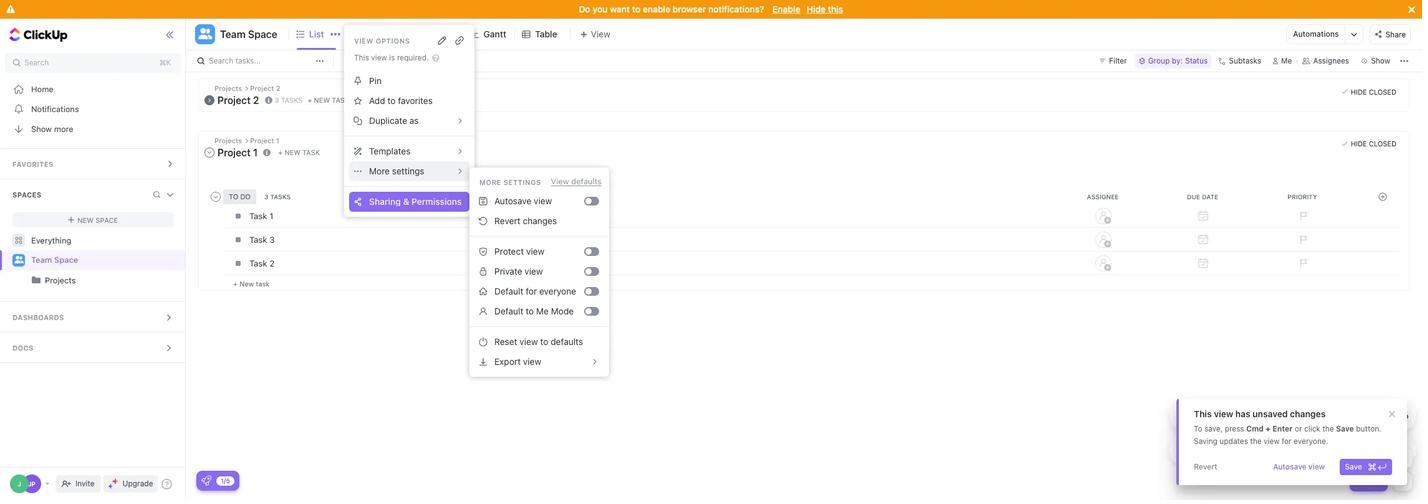 Task type: vqa. For each thing, say whether or not it's contained in the screenshot.
'SPACE' within Team Space link
yes



Task type: locate. For each thing, give the bounding box(es) containing it.
list info image for first 'hide closed' button from the bottom of the page
[[263, 149, 271, 156]]

user group image
[[14, 257, 23, 264]]

hide closed button
[[1339, 85, 1400, 98], [1339, 138, 1400, 150]]

1 horizontal spatial settings
[[504, 178, 542, 186]]

hide closed
[[1352, 88, 1397, 96], [1352, 140, 1397, 148]]

0 vertical spatial revert
[[495, 216, 521, 226]]

view
[[534, 196, 552, 206], [520, 337, 538, 347], [523, 357, 542, 367], [1215, 409, 1234, 420], [1264, 437, 1280, 447], [1309, 463, 1326, 472]]

reset view to defaults button
[[475, 332, 605, 352]]

0 vertical spatial view
[[354, 36, 374, 45]]

add to favorites button
[[349, 91, 470, 111]]

defaults up revert changes button at the left of page
[[572, 177, 602, 187]]

0 horizontal spatial more settings
[[369, 166, 425, 177]]

0 vertical spatial task
[[250, 235, 267, 245]]

team space inside "sidebar" navigation
[[31, 255, 78, 265]]

search inside "sidebar" navigation
[[24, 58, 49, 67]]

more settings up revert changes
[[480, 178, 542, 186]]

view for view options
[[354, 36, 374, 45]]

1 horizontal spatial autosave
[[1274, 463, 1307, 472]]

team inside team space link
[[31, 255, 52, 265]]

1 vertical spatial &
[[1329, 413, 1334, 421]]

team space for the team space button at top
[[220, 29, 277, 40]]

1 horizontal spatial &
[[1329, 413, 1334, 421]]

team up search tasks...
[[220, 29, 246, 40]]

0 vertical spatial ‎task
[[250, 211, 267, 221]]

you
[[593, 4, 608, 14]]

task for task
[[1367, 477, 1384, 487]]

everyone.
[[1294, 437, 1329, 447]]

+ new task down ‎task 2
[[233, 280, 270, 288]]

0 vertical spatial changes
[[523, 216, 557, 226]]

0 horizontal spatial + new task
[[233, 280, 270, 288]]

autosave down for
[[1274, 463, 1307, 472]]

enable
[[773, 4, 801, 14]]

space inside button
[[248, 29, 277, 40]]

+ new task
[[278, 148, 320, 157], [233, 280, 270, 288]]

1 horizontal spatial task
[[303, 148, 320, 157]]

space for team space link
[[54, 255, 78, 265]]

0 vertical spatial autosave view
[[495, 196, 552, 206]]

search for search
[[24, 58, 49, 67]]

new right tasks
[[314, 96, 330, 104]]

autosave view button
[[475, 192, 585, 211], [1269, 460, 1331, 476]]

to
[[632, 4, 641, 14], [388, 95, 396, 106], [526, 306, 534, 317], [540, 337, 549, 347]]

2 hide closed from the top
[[1352, 140, 1397, 148]]

defaults down mode
[[551, 337, 583, 347]]

0 horizontal spatial team space
[[31, 255, 78, 265]]

0 vertical spatial autosave view button
[[475, 192, 585, 211]]

space up everything link
[[96, 216, 118, 224]]

1 vertical spatial autosave view
[[1274, 463, 1326, 472]]

0 vertical spatial + new task
[[278, 148, 320, 157]]

defaults
[[572, 177, 602, 187], [551, 337, 583, 347]]

0 horizontal spatial settings
[[392, 166, 425, 177]]

more up revert changes
[[480, 178, 502, 186]]

2 vertical spatial hide
[[1352, 140, 1368, 148]]

dashboards
[[12, 314, 64, 322]]

view defaults button
[[551, 177, 602, 187]]

1 hide closed button from the top
[[1339, 85, 1400, 98]]

task
[[332, 96, 349, 104], [303, 148, 320, 157], [256, 280, 270, 288]]

me left mode
[[536, 306, 549, 317]]

autosave view up revert changes
[[495, 196, 552, 206]]

task
[[250, 235, 267, 245], [1367, 477, 1384, 487]]

1 horizontal spatial search
[[209, 56, 233, 65]]

revert for revert
[[1195, 463, 1218, 472]]

0 vertical spatial me
[[1282, 56, 1293, 65]]

+
[[308, 96, 312, 104], [278, 148, 283, 157], [233, 280, 238, 288], [1266, 425, 1271, 434]]

& right sharing
[[403, 196, 410, 207]]

0 horizontal spatial more
[[369, 166, 390, 177]]

2 horizontal spatial space
[[248, 29, 277, 40]]

‎task for ‎task 1
[[250, 211, 267, 221]]

1 vertical spatial changes
[[1291, 409, 1326, 420]]

0 vertical spatial team space
[[220, 29, 277, 40]]

‎task 2
[[250, 259, 275, 269]]

1 vertical spatial settings
[[504, 178, 542, 186]]

new up everything link
[[77, 216, 94, 224]]

view up revert changes button at the left of page
[[551, 177, 569, 187]]

1 horizontal spatial autosave view button
[[1269, 460, 1331, 476]]

more inside dropdown button
[[369, 166, 390, 177]]

0 vertical spatial hide
[[807, 4, 826, 14]]

more settings inside more settings dropdown button
[[369, 166, 425, 177]]

revert inside revert button
[[1195, 463, 1218, 472]]

&
[[403, 196, 410, 207], [1329, 413, 1334, 421]]

changes inside this view has unsaved changes to save, press cmd + enter or click the save button. saving updates the view for everyone.
[[1291, 409, 1326, 420]]

‎task 1 link
[[246, 206, 1051, 227]]

1 vertical spatial view
[[551, 177, 569, 187]]

0 horizontal spatial &
[[403, 196, 410, 207]]

1 vertical spatial more
[[480, 178, 502, 186]]

0 horizontal spatial search
[[24, 58, 49, 67]]

1 vertical spatial list info image
[[263, 149, 271, 156]]

autosave view button up revert changes
[[475, 192, 585, 211]]

1 ‎task from the top
[[250, 211, 267, 221]]

0 vertical spatial settings
[[392, 166, 425, 177]]

automations button
[[1288, 25, 1346, 44]]

0 horizontal spatial the
[[1251, 437, 1262, 447]]

1 vertical spatial team
[[31, 255, 52, 265]]

for
[[1282, 437, 1292, 447]]

view up the "export view"
[[520, 337, 538, 347]]

0 vertical spatial team
[[220, 29, 246, 40]]

0 horizontal spatial task
[[256, 280, 270, 288]]

view left options
[[354, 36, 374, 45]]

task left add
[[332, 96, 349, 104]]

1 vertical spatial more settings
[[480, 178, 542, 186]]

2 projects link from the left
[[45, 271, 175, 291]]

add to favorites
[[369, 95, 433, 106]]

1 vertical spatial closed
[[1370, 140, 1397, 148]]

save
[[1337, 425, 1355, 434], [1383, 453, 1400, 463], [1346, 463, 1363, 472]]

everything
[[31, 235, 71, 245]]

enter
[[1273, 425, 1293, 434]]

task down ‎task 1
[[250, 235, 267, 245]]

home
[[31, 84, 53, 94]]

pin
[[369, 75, 382, 86]]

changes down view defaults
[[523, 216, 557, 226]]

1 horizontal spatial the
[[1323, 425, 1335, 434]]

more up sharing
[[369, 166, 390, 177]]

search tasks...
[[209, 56, 261, 65]]

to right default on the left bottom of the page
[[526, 306, 534, 317]]

new
[[314, 96, 330, 104], [285, 148, 301, 157], [77, 216, 94, 224], [240, 280, 254, 288]]

new down ‎task 2
[[240, 280, 254, 288]]

3 left tasks
[[275, 96, 279, 104]]

1 vertical spatial hide closed button
[[1339, 138, 1400, 150]]

task down 3 tasks + new task at the left of page
[[303, 148, 320, 157]]

board
[[365, 29, 389, 39]]

0 vertical spatial more settings
[[369, 166, 425, 177]]

the down excel & csv
[[1323, 425, 1335, 434]]

to inside add to favorites button
[[388, 95, 396, 106]]

view left for
[[1264, 437, 1280, 447]]

2 vertical spatial space
[[54, 255, 78, 265]]

2 closed from the top
[[1370, 140, 1397, 148]]

more settings button
[[349, 162, 470, 182]]

list info image
[[265, 97, 272, 104], [263, 149, 271, 156]]

browser
[[673, 4, 706, 14]]

team for the team space button at top
[[220, 29, 246, 40]]

1 vertical spatial me
[[536, 306, 549, 317]]

to up export view dropdown button
[[540, 337, 549, 347]]

& inside button
[[403, 196, 410, 207]]

0 horizontal spatial task
[[250, 235, 267, 245]]

team space down everything on the top left of page
[[31, 255, 78, 265]]

0 horizontal spatial changes
[[523, 216, 557, 226]]

0 horizontal spatial view
[[354, 36, 374, 45]]

team inside button
[[220, 29, 246, 40]]

0 vertical spatial list info image
[[265, 97, 272, 104]]

3
[[275, 96, 279, 104], [270, 235, 275, 245]]

& for csv
[[1329, 413, 1334, 421]]

task inside 3 tasks + new task
[[332, 96, 349, 104]]

1 horizontal spatial view
[[551, 177, 569, 187]]

new down tasks
[[285, 148, 301, 157]]

0 vertical spatial task
[[332, 96, 349, 104]]

team space inside button
[[220, 29, 277, 40]]

1 horizontal spatial task
[[1367, 477, 1384, 487]]

1 horizontal spatial team
[[220, 29, 246, 40]]

1 horizontal spatial autosave view
[[1274, 463, 1326, 472]]

autosave up revert changes
[[495, 196, 532, 206]]

1 vertical spatial ‎task
[[250, 259, 267, 269]]

1 vertical spatial task
[[303, 148, 320, 157]]

autosave view button down everyone. at the bottom
[[1269, 460, 1331, 476]]

0 vertical spatial space
[[248, 29, 277, 40]]

space
[[248, 29, 277, 40], [96, 216, 118, 224], [54, 255, 78, 265]]

space up projects
[[54, 255, 78, 265]]

1 horizontal spatial changes
[[1291, 409, 1326, 420]]

view down everyone. at the bottom
[[1309, 463, 1326, 472]]

team down everything on the top left of page
[[31, 255, 52, 265]]

0 horizontal spatial autosave
[[495, 196, 532, 206]]

to right add
[[388, 95, 396, 106]]

2 horizontal spatial task
[[332, 96, 349, 104]]

search
[[209, 56, 233, 65], [24, 58, 49, 67]]

+ inside this view has unsaved changes to save, press cmd + enter or click the save button. saving updates the view for everyone.
[[1266, 425, 1271, 434]]

0 vertical spatial more
[[369, 166, 390, 177]]

changes up click
[[1291, 409, 1326, 420]]

0 vertical spatial hide closed
[[1352, 88, 1397, 96]]

+ new task down tasks
[[278, 148, 320, 157]]

table link
[[535, 19, 563, 50]]

me button
[[1268, 54, 1298, 69]]

1 horizontal spatial team space
[[220, 29, 277, 40]]

revert inside revert changes button
[[495, 216, 521, 226]]

0 vertical spatial hide closed button
[[1339, 85, 1400, 98]]

0 horizontal spatial autosave view
[[495, 196, 552, 206]]

autosave view
[[495, 196, 552, 206], [1274, 463, 1326, 472]]

more settings up sharing
[[369, 166, 425, 177]]

1 horizontal spatial more settings
[[480, 178, 542, 186]]

saving
[[1195, 437, 1218, 447]]

1 vertical spatial the
[[1251, 437, 1262, 447]]

sharing & permissions
[[369, 196, 462, 207]]

1 vertical spatial + new task
[[233, 280, 270, 288]]

0 horizontal spatial space
[[54, 255, 78, 265]]

1 horizontal spatial more
[[480, 178, 502, 186]]

‎task left 2
[[250, 259, 267, 269]]

changes
[[523, 216, 557, 226], [1291, 409, 1326, 420]]

space for the team space button at top
[[248, 29, 277, 40]]

1 vertical spatial task
[[1367, 477, 1384, 487]]

3 tasks + new task
[[275, 96, 349, 104]]

revert changes button
[[475, 211, 605, 231]]

1 closed from the top
[[1370, 88, 1397, 96]]

Search tasks... text field
[[209, 52, 313, 70]]

0 vertical spatial &
[[403, 196, 410, 207]]

task down save button
[[1367, 477, 1384, 487]]

export view
[[495, 357, 542, 367]]

& left the csv
[[1329, 413, 1334, 421]]

me
[[1282, 56, 1293, 65], [536, 306, 549, 317]]

1 vertical spatial 3
[[270, 235, 275, 245]]

⌘k
[[159, 58, 171, 67]]

1 vertical spatial team space
[[31, 255, 78, 265]]

1 vertical spatial defaults
[[551, 337, 583, 347]]

team space up tasks...
[[220, 29, 277, 40]]

search up home
[[24, 58, 49, 67]]

settings up sharing & permissions button at top left
[[392, 166, 425, 177]]

new inside 3 tasks + new task
[[314, 96, 330, 104]]

1 vertical spatial hide
[[1352, 88, 1368, 96]]

1 vertical spatial autosave
[[1274, 463, 1307, 472]]

do you want to enable browser notifications? enable hide this
[[579, 4, 844, 14]]

task down ‎task 2
[[256, 280, 270, 288]]

to inside reset view to defaults button
[[540, 337, 549, 347]]

0 horizontal spatial revert
[[495, 216, 521, 226]]

2 ‎task from the top
[[250, 259, 267, 269]]

revert
[[495, 216, 521, 226], [1195, 463, 1218, 472]]

3 up 2
[[270, 235, 275, 245]]

0 vertical spatial 3
[[275, 96, 279, 104]]

me left assignees button
[[1282, 56, 1293, 65]]

show
[[31, 124, 52, 134]]

hide
[[807, 4, 826, 14], [1352, 88, 1368, 96], [1352, 140, 1368, 148]]

the
[[1323, 425, 1335, 434], [1251, 437, 1262, 447]]

0 vertical spatial the
[[1323, 425, 1335, 434]]

closed for first 'hide closed' button from the top of the page
[[1370, 88, 1397, 96]]

search left tasks...
[[209, 56, 233, 65]]

1 horizontal spatial me
[[1282, 56, 1293, 65]]

1 hide closed from the top
[[1352, 88, 1397, 96]]

autosave view down everyone. at the bottom
[[1274, 463, 1326, 472]]

task 3
[[250, 235, 275, 245]]

settings up revert changes
[[504, 178, 542, 186]]

0 horizontal spatial team
[[31, 255, 52, 265]]

view
[[354, 36, 374, 45], [551, 177, 569, 187]]

space up search tasks... "text field"
[[248, 29, 277, 40]]

1 horizontal spatial revert
[[1195, 463, 1218, 472]]

excel & csv
[[1310, 413, 1350, 421]]

closed
[[1370, 88, 1397, 96], [1370, 140, 1397, 148]]

favorites
[[12, 160, 53, 168]]

‎task
[[250, 211, 267, 221], [250, 259, 267, 269]]

favorites
[[398, 95, 433, 106]]

view down reset view to defaults button
[[523, 357, 542, 367]]

1 vertical spatial space
[[96, 216, 118, 224]]

0 vertical spatial closed
[[1370, 88, 1397, 96]]

1 projects link from the left
[[1, 271, 175, 291]]

& for permissions
[[403, 196, 410, 207]]

the down cmd
[[1251, 437, 1262, 447]]

1 vertical spatial hide closed
[[1352, 140, 1397, 148]]

projects link
[[1, 271, 175, 291], [45, 271, 175, 291]]

1 vertical spatial revert
[[1195, 463, 1218, 472]]

more settings
[[369, 166, 425, 177], [480, 178, 542, 186]]

‎task left "1"
[[250, 211, 267, 221]]



Task type: describe. For each thing, give the bounding box(es) containing it.
tasks
[[281, 96, 303, 104]]

1 vertical spatial autosave view button
[[1269, 460, 1331, 476]]

new space
[[77, 216, 118, 224]]

everything link
[[0, 231, 186, 251]]

table
[[535, 29, 558, 39]]

calendar link
[[418, 19, 460, 50]]

projects
[[45, 276, 76, 286]]

hide for first 'hide closed' button from the top of the page
[[1352, 88, 1368, 96]]

press
[[1226, 425, 1245, 434]]

closed for first 'hide closed' button from the bottom of the page
[[1370, 140, 1397, 148]]

new inside "sidebar" navigation
[[77, 216, 94, 224]]

notifications link
[[0, 99, 186, 119]]

invite
[[75, 480, 95, 489]]

or
[[1296, 425, 1303, 434]]

to
[[1195, 425, 1203, 434]]

has
[[1236, 409, 1251, 420]]

search for search tasks...
[[209, 56, 233, 65]]

pin button
[[349, 71, 470, 91]]

do
[[579, 4, 591, 14]]

reset view to defaults
[[495, 337, 583, 347]]

hide closed for first 'hide closed' button from the top of the page
[[1352, 88, 1397, 96]]

upgrade link
[[103, 476, 158, 493]]

automations
[[1294, 29, 1340, 39]]

hide for first 'hide closed' button from the bottom of the page
[[1352, 140, 1368, 148]]

export view button
[[475, 352, 605, 372]]

assignees
[[1314, 56, 1350, 65]]

1/5
[[221, 478, 230, 485]]

cmd
[[1247, 425, 1264, 434]]

docs
[[12, 344, 34, 352]]

2 hide closed button from the top
[[1339, 138, 1400, 150]]

default to me mode button
[[475, 302, 585, 322]]

1
[[270, 211, 273, 221]]

assignees button
[[1298, 54, 1356, 69]]

view up revert changes button at the left of page
[[534, 196, 552, 206]]

team space button
[[215, 21, 277, 48]]

default to me mode
[[495, 306, 574, 317]]

upgrade
[[123, 480, 153, 489]]

1 horizontal spatial + new task
[[278, 148, 320, 157]]

+ inside 3 tasks + new task
[[308, 96, 312, 104]]

task for task 3
[[250, 235, 267, 245]]

excel & csv link
[[1295, 401, 1354, 432]]

to inside default to me mode button
[[526, 306, 534, 317]]

view options
[[354, 36, 410, 45]]

0 vertical spatial autosave
[[495, 196, 532, 206]]

team for team space link
[[31, 255, 52, 265]]

‎task 1
[[250, 211, 273, 221]]

hide closed for first 'hide closed' button from the bottom of the page
[[1352, 140, 1397, 148]]

3 inside 3 tasks + new task
[[275, 96, 279, 104]]

revert for revert changes
[[495, 216, 521, 226]]

reset
[[495, 337, 518, 347]]

team space link
[[31, 251, 175, 271]]

save,
[[1205, 425, 1223, 434]]

csv
[[1336, 413, 1350, 421]]

settings inside dropdown button
[[392, 166, 425, 177]]

default
[[495, 306, 524, 317]]

mode
[[551, 306, 574, 317]]

‎task for ‎task 2
[[250, 259, 267, 269]]

‎task 2 link
[[246, 253, 1051, 274]]

permissions
[[412, 196, 462, 207]]

more
[[54, 124, 73, 134]]

gantt
[[484, 29, 507, 39]]

team space for team space link
[[31, 255, 78, 265]]

list link
[[309, 19, 341, 50]]

onboarding checklist button element
[[201, 477, 211, 487]]

home link
[[0, 79, 186, 99]]

list info image for first 'hide closed' button from the top of the page
[[265, 97, 272, 104]]

save inside button
[[1346, 463, 1363, 472]]

0 horizontal spatial autosave view button
[[475, 192, 585, 211]]

export
[[495, 357, 521, 367]]

1 horizontal spatial space
[[96, 216, 118, 224]]

add
[[369, 95, 385, 106]]

onboarding checklist button image
[[201, 477, 211, 487]]

calendar
[[418, 29, 455, 39]]

to right want
[[632, 4, 641, 14]]

notifications
[[31, 104, 79, 114]]

show more
[[31, 124, 73, 134]]

view defaults
[[551, 177, 602, 187]]

want
[[610, 4, 630, 14]]

revert button
[[1190, 460, 1223, 476]]

3 inside task 3 link
[[270, 235, 275, 245]]

save inside this view has unsaved changes to save, press cmd + enter or click the save button. saving updates the view for everyone.
[[1337, 425, 1355, 434]]

save button
[[1341, 460, 1393, 476]]

share
[[1386, 30, 1407, 39]]

view up save,
[[1215, 409, 1234, 420]]

notifications?
[[709, 4, 764, 14]]

this
[[828, 4, 844, 14]]

revert changes
[[495, 216, 557, 226]]

defaults inside button
[[551, 337, 583, 347]]

view inside dropdown button
[[523, 357, 542, 367]]

this view has unsaved changes to save, press cmd + enter or click the save button. saving updates the view for everyone.
[[1195, 409, 1382, 447]]

this
[[1195, 409, 1212, 420]]

enable
[[643, 4, 671, 14]]

0 horizontal spatial me
[[536, 306, 549, 317]]

changes inside button
[[523, 216, 557, 226]]

tasks...
[[236, 56, 261, 65]]

0 vertical spatial defaults
[[572, 177, 602, 187]]

sharing & permissions button
[[349, 192, 470, 212]]

click
[[1305, 425, 1321, 434]]

button.
[[1357, 425, 1382, 434]]

view for view defaults
[[551, 177, 569, 187]]

2 vertical spatial task
[[256, 280, 270, 288]]

favorites button
[[0, 149, 186, 179]]

2
[[270, 259, 275, 269]]

sidebar navigation
[[0, 19, 186, 501]]

excel
[[1310, 413, 1327, 421]]

options
[[376, 36, 410, 45]]

task 3 link
[[246, 229, 1051, 250]]

sharing
[[369, 196, 401, 207]]

updates
[[1220, 437, 1249, 447]]

gantt link
[[484, 19, 512, 50]]

view inside button
[[520, 337, 538, 347]]

board link
[[365, 19, 394, 50]]



